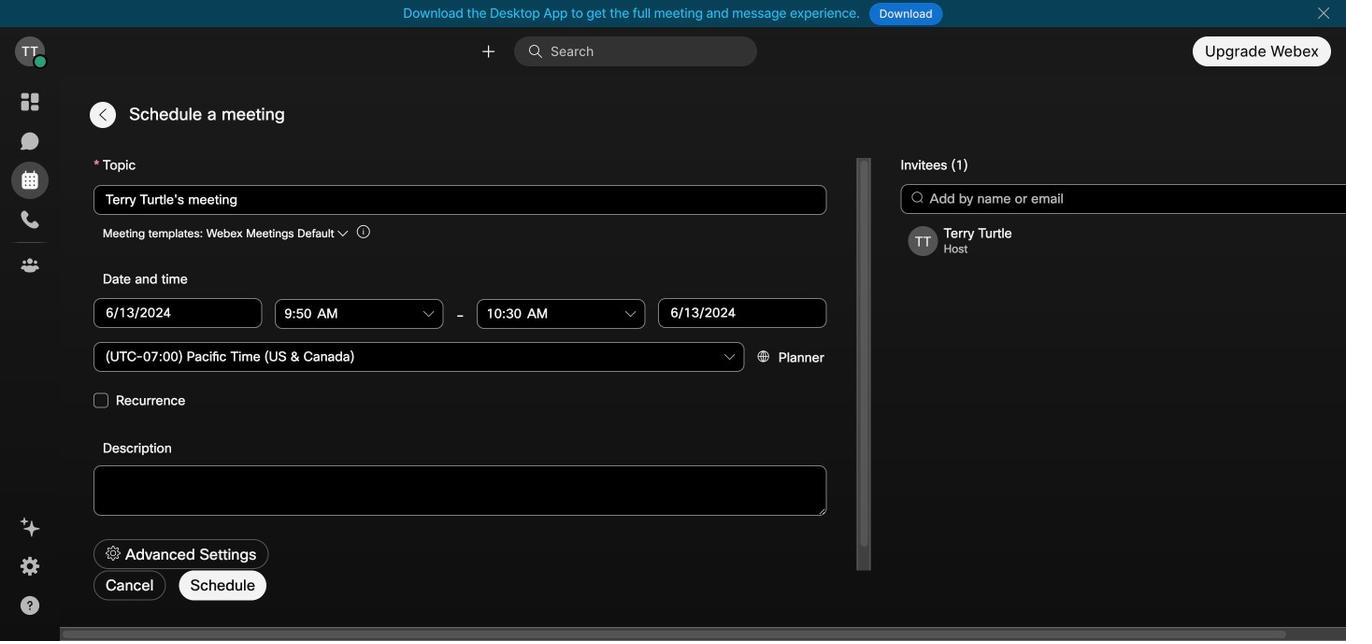 Task type: describe. For each thing, give the bounding box(es) containing it.
meetings image
[[19, 169, 41, 192]]

webex tab list
[[11, 83, 49, 284]]

cancel_16 image
[[1317, 6, 1331, 21]]

calls image
[[19, 209, 41, 231]]

wrapper image
[[528, 44, 551, 59]]

help image
[[19, 595, 41, 617]]

connect people image
[[480, 42, 498, 60]]



Task type: vqa. For each thing, say whether or not it's contained in the screenshot.
Start a meeting image
no



Task type: locate. For each thing, give the bounding box(es) containing it.
dashboard image
[[19, 91, 41, 113]]

settings image
[[19, 555, 41, 578]]

teams, has no new notifications image
[[19, 254, 41, 277]]

navigation
[[0, 76, 60, 641]]

messaging, has no new notifications image
[[19, 130, 41, 152]]

wrapper image
[[34, 55, 47, 68]]

what's new image
[[19, 516, 41, 539]]



